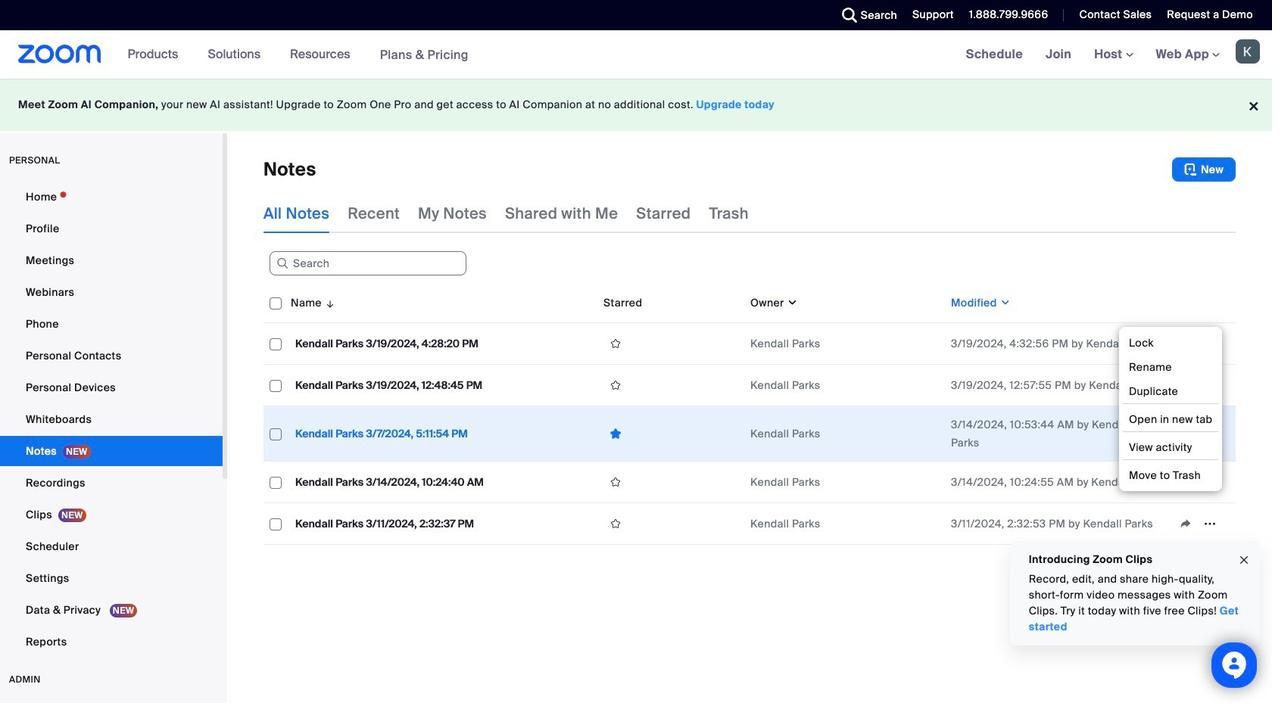 Task type: locate. For each thing, give the bounding box(es) containing it.
more options for kendall parks 3/14/2024, 10:24:40 am image
[[1198, 476, 1222, 489]]

banner
[[0, 30, 1272, 80]]

more options for kendall parks 3/11/2024, 2:32:37 pm image
[[1198, 517, 1222, 531]]

zoom logo image
[[18, 45, 101, 64]]

more options for kendall parks 3/7/2024, 5:11:54 pm image
[[1198, 427, 1222, 441]]

personal menu menu
[[0, 182, 223, 659]]

profile picture image
[[1236, 39, 1260, 64]]

footer
[[0, 79, 1272, 131]]

close image
[[1238, 552, 1250, 569]]

application
[[264, 283, 1236, 545], [604, 332, 738, 355], [604, 374, 738, 397], [604, 422, 738, 446], [604, 471, 738, 494], [604, 513, 738, 535], [1174, 513, 1230, 535]]



Task type: describe. For each thing, give the bounding box(es) containing it.
product information navigation
[[116, 30, 480, 80]]

share image
[[1174, 517, 1198, 531]]

Search text field
[[270, 252, 467, 276]]

arrow down image
[[322, 294, 336, 312]]

down image
[[784, 295, 798, 311]]

meetings navigation
[[955, 30, 1272, 80]]

tabs of all notes page tab list
[[264, 194, 749, 233]]

down image
[[997, 295, 1011, 311]]



Task type: vqa. For each thing, say whether or not it's contained in the screenshot.
only
no



